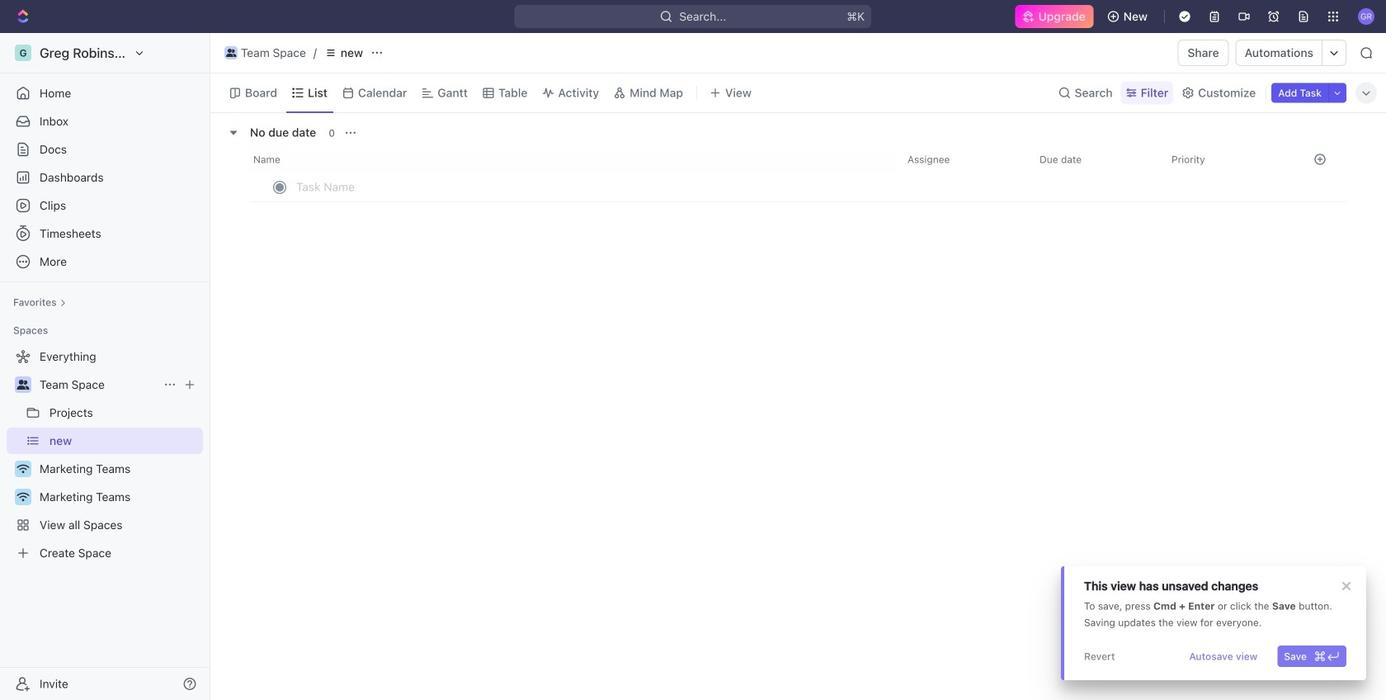 Task type: describe. For each thing, give the bounding box(es) containing it.
wifi image
[[17, 464, 29, 474]]

Task Name text field
[[296, 173, 778, 200]]

sidebar navigation
[[0, 33, 214, 700]]

0 vertical spatial user group image
[[226, 49, 236, 57]]



Task type: locate. For each thing, give the bounding box(es) containing it.
1 horizontal spatial user group image
[[226, 49, 236, 57]]

0 horizontal spatial user group image
[[17, 380, 29, 390]]

tree
[[7, 343, 203, 566]]

user group image
[[226, 49, 236, 57], [17, 380, 29, 390]]

greg robinson's workspace, , element
[[15, 45, 31, 61]]

tree inside sidebar navigation
[[7, 343, 203, 566]]

1 vertical spatial user group image
[[17, 380, 29, 390]]



Task type: vqa. For each thing, say whether or not it's contained in the screenshot.
THE USER GROUP image inside tree
yes



